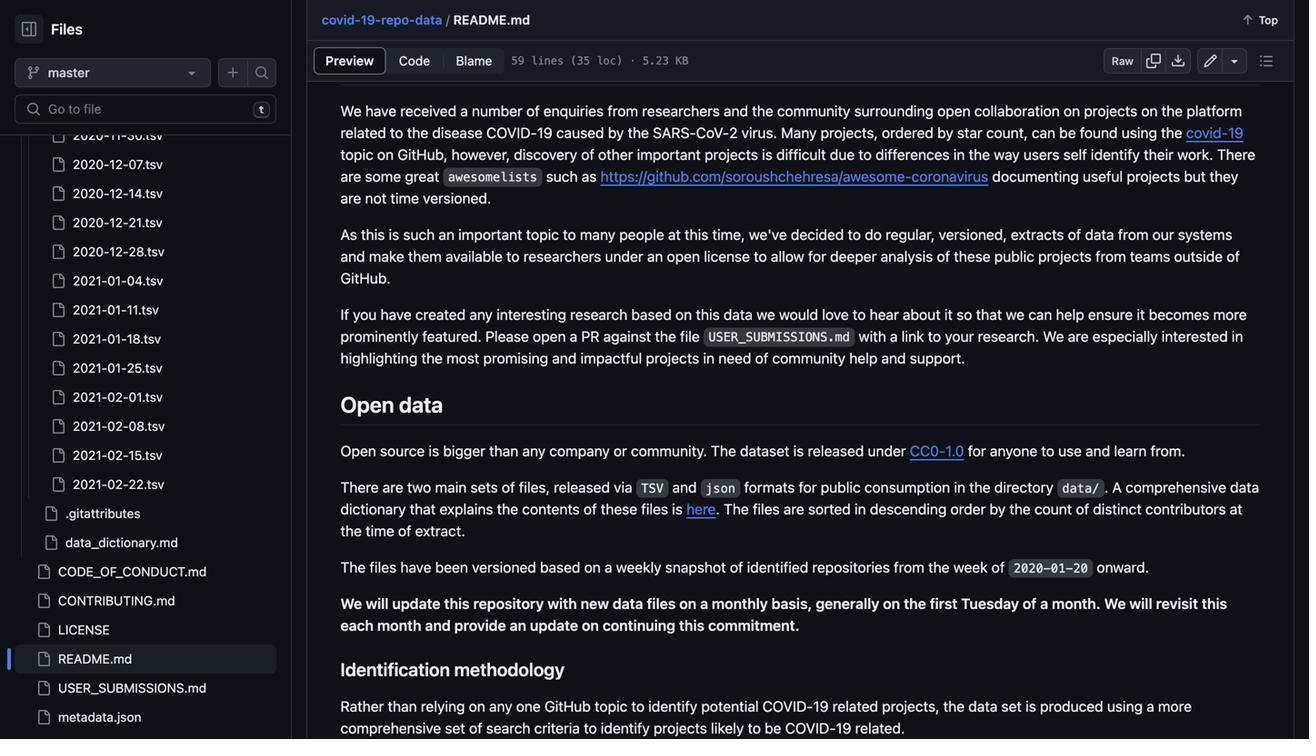 Task type: locate. For each thing, give the bounding box(es) containing it.
such inside as this is such an important topic to many people at this time, we've decided to do regular, versioned, extracts of data from our systems and make them available to researchers under an open license to allow for deeper analysis of these public projects from teams outside of github.
[[403, 226, 435, 243]]

below
[[340, 9, 379, 26]]

01- for 25.tsv
[[107, 361, 127, 376]]

22.tsv
[[129, 477, 164, 492]]

file image
[[51, 128, 65, 143], [51, 186, 65, 201], [51, 274, 65, 288], [51, 303, 65, 317], [51, 361, 65, 376], [51, 419, 65, 434], [51, 448, 65, 463], [51, 477, 65, 492], [36, 623, 51, 637]]

2 we from the left
[[1006, 306, 1025, 323]]

comprehensive inside the . a comprehensive data dictionary that explains the contents of these files is
[[1126, 479, 1226, 496]]

open down "highlighting" at the left of page
[[340, 392, 394, 417]]

to inside we have received a number of enquiries from researchers and the community surrounding open collaboration on projects on the platform related to the disease covid-19 caused by the sars-cov-2 virus. many projects, ordered by star count, can be found using the
[[390, 124, 403, 141]]

to down continuing at the bottom of page
[[631, 698, 645, 715]]

1 vertical spatial public
[[821, 479, 861, 496]]

1 vertical spatial the
[[724, 501, 749, 518]]

a inside we have received a number of enquiries from researchers and the community surrounding open collaboration on projects on the platform related to the disease covid-19 caused by the sars-cov-2 virus. many projects, ordered by star count, can be found using the
[[460, 102, 468, 119]]

0 vertical spatial topic
[[340, 146, 373, 163]]

bigger
[[443, 442, 486, 460]]

covid-19-repo-data link
[[322, 12, 442, 27]]

the inside covid-19 topic on github, however, discovery of other important projects is difficult due to differences in the way users self identify their work. there are some great
[[969, 146, 990, 163]]

file image up .gitattributes
[[51, 477, 65, 492]]

by inside . the files are sorted in descending order by the count of distinct contributors at the time of extract.
[[990, 501, 1006, 518]]

people
[[619, 226, 664, 243]]

1 vertical spatial with
[[548, 595, 577, 612]]

0 horizontal spatial open
[[533, 328, 566, 345]]

more inside if you have created any interesting research based on this data we would love to hear about it so that we can help ensure it becomes more prominently featured. please open a pr against the file
[[1213, 306, 1247, 323]]

1 vertical spatial have
[[381, 306, 412, 323]]

that down two
[[410, 501, 436, 518]]

set left produced
[[1002, 698, 1022, 715]]

is inside as this is such an important topic to many people at this time, we've decided to do regular, versioned, extracts of data from our systems and make them available to researchers under an open license to allow for deeper analysis of these public projects from teams outside of github.
[[389, 226, 399, 243]]

user_submissions.md down would
[[709, 330, 850, 344]]

set down relying
[[445, 720, 465, 737]]

file image left 2021-02-15.tsv
[[51, 448, 65, 463]]

great
[[405, 168, 439, 185]]

1 horizontal spatial comprehensive
[[1126, 479, 1226, 496]]

2 vertical spatial any
[[489, 698, 512, 715]]

we down onward.
[[1104, 595, 1126, 612]]

of
[[526, 102, 540, 119], [581, 146, 595, 163], [1068, 226, 1081, 243], [937, 248, 950, 265], [1227, 248, 1240, 265], [755, 349, 769, 367], [502, 479, 515, 496], [584, 501, 597, 518], [1076, 501, 1089, 518], [398, 522, 411, 540], [730, 559, 743, 576], [992, 559, 1005, 576], [1023, 595, 1037, 612], [469, 720, 482, 737]]

with a link to your research. we are especially interested in highlighting the most promising and impactful projects in need of community help and support.
[[340, 328, 1243, 367]]

covid-19-repo-data / readme.md
[[322, 12, 530, 27]]

github,
[[398, 146, 448, 163]]

commitment.
[[708, 617, 800, 634]]

0 vertical spatial identify
[[1091, 146, 1140, 163]]

2 open from the top
[[340, 442, 376, 460]]

have up the prominently
[[381, 306, 412, 323]]

by left star
[[938, 124, 954, 141]]

allow
[[771, 248, 804, 265]]

4 12- from the top
[[109, 244, 129, 259]]

2021- for 2021-02-08.tsv
[[73, 419, 107, 434]]

company
[[549, 442, 610, 460]]

have inside we have received a number of enquiries from researchers and the community surrounding open collaboration on projects on the platform related to the disease covid-19 caused by the sars-cov-2 virus. many projects, ordered by star count, can be found using the
[[365, 102, 396, 119]]

there inside covid-19 topic on github, however, discovery of other important projects is difficult due to differences in the way users self identify their work. there are some great
[[1217, 146, 1256, 163]]

1 12- from the top
[[109, 157, 129, 172]]

1 horizontal spatial covid-
[[1186, 124, 1228, 141]]

as this is such an important topic to many people at this time, we've decided to do regular, versioned, extracts of data from our systems and make them available to researchers under an open license to allow for deeper analysis of these public projects from teams outside of github.
[[340, 226, 1240, 287]]

1 horizontal spatial topic
[[526, 226, 559, 243]]

there up dictionary
[[340, 479, 379, 496]]

that right so
[[976, 306, 1002, 323]]

formats
[[744, 479, 795, 496]]

interested
[[1162, 328, 1228, 345]]

0 vertical spatial than
[[489, 442, 519, 460]]

01- up month.
[[1051, 561, 1073, 576]]

. a comprehensive data dictionary that explains the contents of these files is
[[340, 479, 1259, 518]]

group
[[15, 0, 276, 557], [15, 0, 276, 499]]

are left two
[[383, 479, 403, 496]]

file image for 2021-01-25.tsv
[[51, 361, 65, 376]]

identify inside covid-19 topic on github, however, discovery of other important projects is difficult due to differences in the way users self identify their work. there are some great
[[1091, 146, 1140, 163]]

data inside if you have created any interesting research based on this data we would love to hear about it so that we can help ensure it becomes more prominently featured. please open a pr against the file
[[724, 306, 753, 323]]

update down "repository"
[[530, 617, 578, 634]]

file image left 2021-02-08.tsv
[[51, 419, 65, 434]]

against
[[603, 328, 651, 345]]

with inside with a link to your research. we are especially interested in highlighting the most promising and impactful projects in need of community help and support.
[[859, 328, 886, 345]]

1 horizontal spatial researchers
[[642, 102, 720, 119]]

that
[[976, 306, 1002, 323], [410, 501, 436, 518]]

versioned
[[472, 559, 536, 576]]

will
[[366, 595, 389, 612], [1130, 595, 1153, 612]]

the inside rather than relying on any one github topic to identify potential covid-19 related projects, the data set is produced using a more comprehensive set of search criteria to identify projects likely to be covid-19 related.
[[943, 698, 965, 715]]

4 02- from the top
[[107, 477, 129, 492]]

why
[[340, 51, 386, 77]]

the
[[752, 102, 773, 119], [1162, 102, 1183, 119], [407, 124, 428, 141], [628, 124, 649, 141], [1161, 124, 1182, 141], [969, 146, 990, 163], [655, 328, 676, 345], [421, 349, 443, 367], [969, 479, 991, 496], [497, 501, 518, 518], [1010, 501, 1031, 518], [340, 522, 362, 540], [928, 559, 950, 576], [904, 595, 926, 612], [943, 698, 965, 715]]

1 02- from the top
[[107, 390, 129, 405]]

1 vertical spatial user_submissions.md
[[58, 681, 206, 696]]

and inside we have received a number of enquiries from researchers and the community surrounding open collaboration on projects on the platform related to the disease covid-19 caused by the sars-cov-2 virus. many projects, ordered by star count, can be found using the
[[724, 102, 748, 119]]

for inside as this is such an important topic to many people at this time, we've decided to do regular, versioned, extracts of data from our systems and make them available to researchers under an open license to allow for deeper analysis of these public projects from teams outside of github.
[[808, 248, 826, 265]]

the inside if you have created any interesting research based on this data we would love to hear about it so that we can help ensure it becomes more prominently featured. please open a pr against the file
[[655, 328, 676, 345]]

1 vertical spatial any
[[522, 442, 546, 460]]

2021- for 2021-02-22.tsv
[[73, 477, 107, 492]]

0 horizontal spatial it
[[945, 306, 953, 323]]

0 horizontal spatial related
[[340, 124, 386, 141]]

01- up '2021-01-18.tsv' at the left top of the page
[[107, 302, 127, 317]]

projects,
[[821, 124, 878, 141], [882, 698, 940, 715]]

12- up the 2020-12-28.tsv
[[109, 215, 129, 230]]

in inside . the files are sorted in descending order by the count of distinct contributors at the time of extract.
[[855, 501, 866, 518]]

we up "research."
[[1006, 306, 1025, 323]]

generally
[[816, 595, 879, 612]]

open left source
[[340, 442, 376, 460]]

relying
[[421, 698, 465, 715]]

1 horizontal spatial based
[[631, 306, 672, 323]]

5 2021- from the top
[[73, 390, 107, 405]]

are inside . the files are sorted in descending order by the count of distinct contributors at the time of extract.
[[784, 501, 804, 518]]

at
[[668, 226, 681, 243], [1230, 501, 1243, 518]]

0 vertical spatial an
[[439, 226, 455, 243]]

data/
[[1062, 481, 1100, 496]]

a right produced
[[1147, 698, 1154, 715]]

1 vertical spatial more
[[1158, 698, 1192, 715]]

02- down 2021-01-25.tsv
[[107, 390, 129, 405]]

community inside we have received a number of enquiries from researchers and the community surrounding open collaboration on projects on the platform related to the disease covid-19 caused by the sars-cov-2 virus. many projects, ordered by star count, can be found using the
[[777, 102, 850, 119]]

covid- inside we have received a number of enquiries from researchers and the community surrounding open collaboration on projects on the platform related to the disease covid-19 caused by the sars-cov-2 virus. many projects, ordered by star count, can be found using the
[[486, 124, 537, 141]]

any for one
[[489, 698, 512, 715]]

open inside as this is such an important topic to many people at this time, we've decided to do regular, versioned, extracts of data from our systems and make them available to researchers under an open license to allow for deeper analysis of these public projects from teams outside of github.
[[667, 248, 700, 265]]

file image for readme.md
[[36, 652, 51, 666]]

download raw content image
[[1171, 54, 1186, 68]]

many
[[781, 124, 817, 141]]

from up other at the left top
[[608, 102, 638, 119]]

59 lines (35 loc) · 5.23 kb
[[511, 55, 689, 67]]

first
[[930, 595, 958, 612]]

3 2021- from the top
[[73, 331, 107, 346]]

0 vertical spatial readme.md
[[453, 12, 530, 27]]

ordered
[[882, 124, 934, 141]]

need
[[719, 349, 751, 367]]

. for . a comprehensive data dictionary that explains the contents of these files is
[[1105, 479, 1109, 496]]

2021- for 2021-02-15.tsv
[[73, 448, 107, 463]]

on up new
[[584, 559, 601, 576]]

file image left 2021-01-04.tsv
[[51, 274, 65, 288]]

1 vertical spatial covid-
[[763, 698, 813, 715]]

0 vertical spatial important
[[637, 146, 701, 163]]

help for can
[[1056, 306, 1084, 323]]

than right "bigger"
[[489, 442, 519, 460]]

dictionary
[[340, 501, 406, 518]]

public
[[995, 248, 1035, 265], [821, 479, 861, 496]]

1 horizontal spatial these
[[954, 248, 991, 265]]

have left been on the left of the page
[[400, 559, 431, 576]]

1 horizontal spatial there
[[1217, 146, 1256, 163]]

02- for 15.tsv
[[107, 448, 129, 463]]

important down sars- in the top of the page
[[637, 146, 701, 163]]

0 vertical spatial at
[[668, 226, 681, 243]]

projects down 2
[[705, 146, 758, 163]]

. inside the . a comprehensive data dictionary that explains the contents of these files is
[[1105, 479, 1109, 496]]

2 vertical spatial open
[[533, 328, 566, 345]]

search image
[[26, 102, 41, 116]]

by up other at the left top
[[608, 124, 624, 141]]

file image for 2021-02-08.tsv
[[51, 419, 65, 434]]

1.0
[[946, 442, 964, 460]]

we inside we have received a number of enquiries from researchers and the community surrounding open collaboration on projects on the platform related to the disease covid-19 caused by the sars-cov-2 virus. many projects, ordered by star count, can be found using the
[[340, 102, 362, 119]]

platform
[[1187, 102, 1242, 119]]

with left new
[[548, 595, 577, 612]]

researchers up sars- in the top of the page
[[642, 102, 720, 119]]

0 horizontal spatial readme.md
[[58, 651, 132, 666]]

2
[[729, 124, 738, 141]]

0 horizontal spatial projects,
[[821, 124, 878, 141]]

weekly
[[616, 559, 662, 576]]

be up self
[[1059, 124, 1076, 141]]

with down hear
[[859, 328, 886, 345]]

topic inside covid-19 topic on github, however, discovery of other important projects is difficult due to differences in the way users self identify their work. there are some great
[[340, 146, 373, 163]]

1 vertical spatial such
[[403, 226, 435, 243]]

outline image
[[1259, 54, 1274, 68]]

comprehensive inside rather than relying on any one github topic to identify potential covid-19 related projects, the data set is produced using a more comprehensive set of search criteria to identify projects likely to be covid-19 related.
[[340, 720, 441, 737]]

created
[[415, 306, 466, 323]]

projects left "likely"
[[654, 720, 707, 737]]

help inside if you have created any interesting research based on this data we would love to hear about it so that we can help ensure it becomes more prominently featured. please open a pr against the file
[[1056, 306, 1084, 323]]

1 horizontal spatial help
[[1056, 306, 1084, 323]]

of down data/
[[1076, 501, 1089, 518]]

1 it from the left
[[945, 306, 953, 323]]

0 horizontal spatial we
[[757, 306, 775, 323]]

documenting
[[992, 168, 1079, 185]]

0 vertical spatial with
[[859, 328, 886, 345]]

1 horizontal spatial be
[[1059, 124, 1076, 141]]

2021- for 2021-01-25.tsv
[[73, 361, 107, 376]]

file image for 2021-01-11.tsv
[[51, 303, 65, 317]]

file image left 2021-01-25.tsv
[[51, 361, 65, 376]]

0 horizontal spatial be
[[765, 720, 781, 737]]

of right contents
[[584, 501, 597, 518]]

the files have been versioned based on a weekly snapshot of identified repositories from the week of 2020-01-20 onward.
[[340, 559, 1149, 576]]

of left search
[[469, 720, 482, 737]]

1 horizontal spatial at
[[1230, 501, 1243, 518]]

below .
[[340, 9, 383, 26]]

0 horizontal spatial public
[[821, 479, 861, 496]]

this
[[361, 226, 385, 243], [685, 226, 709, 243], [696, 306, 720, 323], [444, 595, 470, 612], [1202, 595, 1227, 612], [679, 617, 705, 634]]

researchers inside as this is such an important topic to many people at this time, we've decided to do regular, versioned, extracts of data from our systems and make them available to researchers under an open license to allow for deeper analysis of these public projects from teams outside of github.
[[523, 248, 601, 265]]

12- down 2020-12-07.tsv
[[109, 186, 129, 201]]

we
[[757, 306, 775, 323], [1006, 306, 1025, 323]]

the down json
[[724, 501, 749, 518]]

2020- inside the files have been versioned based on a weekly snapshot of identified repositories from the week of 2020-01-20 onward.
[[1014, 561, 1051, 576]]

file image inside readme.md tree item
[[36, 652, 51, 666]]

released down the company
[[554, 479, 610, 496]]

in up order
[[954, 479, 966, 496]]

1 vertical spatial github
[[545, 698, 591, 715]]

using right produced
[[1107, 698, 1143, 715]]

2020- down 2020-12-21.tsv
[[73, 244, 109, 259]]

potential
[[701, 698, 759, 715]]

8 2021- from the top
[[73, 477, 107, 492]]

0 horizontal spatial help
[[849, 349, 878, 367]]

would
[[779, 306, 818, 323]]

0 vertical spatial released
[[808, 442, 864, 460]]

based
[[631, 306, 672, 323], [540, 559, 580, 576]]

2 vertical spatial have
[[400, 559, 431, 576]]

any inside rather than relying on any one github topic to identify potential covid-19 related projects, the data set is produced using a more comprehensive set of search criteria to identify projects likely to be covid-19 related.
[[489, 698, 512, 715]]

1 horizontal spatial we
[[1006, 306, 1025, 323]]

1 horizontal spatial released
[[808, 442, 864, 460]]

1 will from the left
[[366, 595, 389, 612]]

01-
[[107, 273, 127, 288], [107, 302, 127, 317], [107, 331, 127, 346], [107, 361, 127, 376], [1051, 561, 1073, 576]]

1 vertical spatial an
[[647, 248, 663, 265]]

1 horizontal spatial under
[[868, 442, 906, 460]]

0 vertical spatial public
[[995, 248, 1035, 265]]

your
[[945, 328, 974, 345]]

an up "them"
[[439, 226, 455, 243]]

files up continuing at the bottom of page
[[647, 595, 676, 612]]

0 vertical spatial covid-
[[486, 124, 537, 141]]

in up "coronavirus"
[[954, 146, 965, 163]]

1 vertical spatial that
[[410, 501, 436, 518]]

01- up 2021-01-11.tsv
[[107, 273, 127, 288]]

1 vertical spatial covid-
[[1186, 124, 1228, 141]]

these inside the . a comprehensive data dictionary that explains the contents of these files is
[[601, 501, 637, 518]]

0 horizontal spatial there
[[340, 479, 379, 496]]

to up github,
[[390, 124, 403, 141]]

0 vertical spatial based
[[631, 306, 672, 323]]

01- for 18.tsv
[[107, 331, 127, 346]]

in
[[954, 146, 965, 163], [1232, 328, 1243, 345], [703, 349, 715, 367], [954, 479, 966, 496], [855, 501, 866, 518]]

will up each
[[366, 595, 389, 612]]

2 12- from the top
[[109, 186, 129, 201]]

in right sorted
[[855, 501, 866, 518]]

draggable pane splitter slider
[[289, 0, 294, 739]]

data inside "we will update this repository with new data files on a monthly basis, generally on the first tuesday of a month. we will revisit this each month and provide an update on continuing this commitment."
[[613, 595, 643, 612]]

0 vertical spatial help
[[1056, 306, 1084, 323]]

file image for 2021-02-15.tsv
[[51, 448, 65, 463]]

0 vertical spatial using
[[1122, 124, 1157, 141]]

monthly
[[712, 595, 768, 612]]

file image for 2021-02-22.tsv
[[51, 477, 65, 492]]

file image for 2020-12-07.tsv
[[51, 157, 65, 172]]

it left so
[[945, 306, 953, 323]]

01- for 11.tsv
[[107, 302, 127, 317]]

and inside as this is such an important topic to many people at this time, we've decided to do regular, versioned, extracts of data from our systems and make them available to researchers under an open license to allow for deeper analysis of these public projects from teams outside of github.
[[340, 248, 365, 265]]

1 horizontal spatial more
[[1213, 306, 1247, 323]]

and inside "we will update this repository with new data files on a monthly basis, generally on the first tuesday of a month. we will revisit this each month and provide an update on continuing this commitment."
[[425, 617, 451, 634]]

12- up 2021-01-04.tsv
[[109, 244, 129, 259]]

file image left "license"
[[36, 623, 51, 637]]

count,
[[986, 124, 1028, 141]]

1 vertical spatial these
[[601, 501, 637, 518]]

dataset
[[740, 442, 790, 460]]

directory
[[995, 479, 1054, 496]]

7 2021- from the top
[[73, 448, 107, 463]]

3 02- from the top
[[107, 448, 129, 463]]

02- down 2021-02-01.tsv
[[107, 419, 129, 434]]

research
[[570, 306, 628, 323]]

1 vertical spatial researchers
[[523, 248, 601, 265]]

0 vertical spatial there
[[1217, 146, 1256, 163]]

1 horizontal spatial .
[[716, 501, 720, 518]]

and left impactful
[[552, 349, 577, 367]]

1 horizontal spatial set
[[1002, 698, 1022, 715]]

2 2021- from the top
[[73, 302, 107, 317]]

of inside with a link to your research. we are especially interested in highlighting the most promising and impactful projects in need of community help and support.
[[755, 349, 769, 367]]

license
[[704, 248, 750, 265]]

and up 2
[[724, 102, 748, 119]]

2020- left 20
[[1014, 561, 1051, 576]]

any for interesting
[[469, 306, 493, 323]]

2020-12-28.tsv
[[73, 244, 165, 259]]

important up 'available'
[[458, 226, 522, 243]]

12- down the 11- at top left
[[109, 157, 129, 172]]

0 vertical spatial open
[[938, 102, 971, 119]]

an
[[439, 226, 455, 243], [647, 248, 663, 265], [510, 617, 526, 634]]

it
[[945, 306, 953, 323], [1137, 306, 1145, 323]]

file view element
[[314, 47, 505, 75]]

we left would
[[757, 306, 775, 323]]

to left "many"
[[563, 226, 576, 243]]

1 vertical spatial there
[[340, 479, 379, 496]]

an down "repository"
[[510, 617, 526, 634]]

to inside if you have created any interesting research based on this data we would love to hear about it so that we can help ensure it becomes more prominently featured. please open a pr against the file
[[853, 306, 866, 323]]

1 vertical spatial open
[[340, 442, 376, 460]]

such up "them"
[[403, 226, 435, 243]]

1 vertical spatial related
[[833, 698, 878, 715]]

0 horizontal spatial more
[[1158, 698, 1192, 715]]

an down people
[[647, 248, 663, 265]]

are down ensure
[[1068, 328, 1089, 345]]

projects, inside rather than relying on any one github topic to identify potential covid-19 related projects, the data set is produced using a more comprehensive set of search criteria to identify projects likely to be covid-19 related.
[[882, 698, 940, 715]]

01.tsv
[[129, 390, 163, 405]]

have
[[365, 102, 396, 119], [381, 306, 412, 323], [400, 559, 431, 576]]

especially
[[1093, 328, 1158, 345]]

1 vertical spatial at
[[1230, 501, 1243, 518]]

on inside if you have created any interesting research based on this data we would love to hear about it so that we can help ensure it becomes more prominently featured. please open a pr against the file
[[676, 306, 692, 323]]

0 horizontal spatial that
[[410, 501, 436, 518]]

3 12- from the top
[[109, 215, 129, 230]]

update up month
[[392, 595, 441, 612]]

2 vertical spatial an
[[510, 617, 526, 634]]

02- for 08.tsv
[[107, 419, 129, 434]]

1 vertical spatial using
[[1107, 698, 1143, 715]]

loc)
[[597, 55, 623, 67]]

1 vertical spatial projects,
[[882, 698, 940, 715]]

projects inside rather than relying on any one github topic to identify potential covid-19 related projects, the data set is produced using a more comprehensive set of search criteria to identify projects likely to be covid-19 related.
[[654, 720, 707, 737]]

0 vertical spatial related
[[340, 124, 386, 141]]

1 horizontal spatial with
[[859, 328, 886, 345]]

file image for code_of_conduct.md
[[36, 565, 51, 579]]

projects inside as this is such an important topic to many people at this time, we've decided to do regular, versioned, extracts of data from our systems and make them available to researchers under an open license to allow for deeper analysis of these public projects from teams outside of github.
[[1038, 248, 1092, 265]]

1 vertical spatial readme.md
[[58, 651, 132, 666]]

4 2021- from the top
[[73, 361, 107, 376]]

02- up 2021-02-22.tsv
[[107, 448, 129, 463]]

for up sorted
[[799, 479, 817, 496]]

1 horizontal spatial open
[[667, 248, 700, 265]]

6 2021- from the top
[[73, 419, 107, 434]]

on down snapshot
[[679, 595, 697, 612]]

. inside . the files are sorted in descending order by the count of distinct contributors at the time of extract.
[[716, 501, 720, 518]]

pr
[[581, 328, 600, 345]]

is down virus.
[[762, 146, 773, 163]]

2 vertical spatial the
[[340, 559, 366, 576]]

1 open from the top
[[340, 392, 394, 417]]

time down dictionary
[[366, 522, 394, 540]]

covid- inside covid-19 topic on github, however, discovery of other important projects is difficult due to differences in the way users self identify their work. there are some great
[[1186, 124, 1228, 141]]

released
[[808, 442, 864, 460], [554, 479, 610, 496]]

19 inside we have received a number of enquiries from researchers and the community surrounding open collaboration on projects on the platform related to the disease covid-19 caused by the sars-cov-2 virus. many projects, ordered by star count, can be found using the
[[537, 124, 553, 141]]

we
[[340, 102, 362, 119], [1043, 328, 1064, 345], [340, 595, 362, 612], [1104, 595, 1126, 612]]

on up their
[[1141, 102, 1158, 119]]

time down great
[[390, 189, 419, 207]]

1 vertical spatial identify
[[648, 698, 698, 715]]

surrounding
[[854, 102, 934, 119]]

0 vertical spatial more
[[1213, 306, 1247, 323]]

user_submissions.md
[[709, 330, 850, 344], [58, 681, 206, 696]]

01- inside the files have been versioned based on a weekly snapshot of identified repositories from the week of 2020-01-20 onward.
[[1051, 561, 1073, 576]]

and down as
[[340, 248, 365, 265]]

files inside . the files are sorted in descending order by the count of distinct contributors at the time of extract.
[[753, 501, 780, 518]]

·
[[630, 55, 636, 67]]

2021- down 2021-01-11.tsv
[[73, 331, 107, 346]]

we down the 'why'
[[340, 102, 362, 119]]

2 horizontal spatial .
[[1105, 479, 1109, 496]]

covid- for 19
[[1186, 124, 1228, 141]]

rather than relying on any one github topic to identify potential covid-19 related projects, the data set is produced using a more comprehensive set of search criteria to identify projects likely to be covid-19 related.
[[340, 698, 1192, 737]]

0 vertical spatial be
[[1059, 124, 1076, 141]]

1 2021- from the top
[[73, 273, 107, 288]]

0 vertical spatial for
[[808, 248, 826, 265]]

projects, up "related."
[[882, 698, 940, 715]]

more edit options image
[[1227, 54, 1242, 68]]

this inside if you have created any interesting research based on this data we would love to hear about it so that we can help ensure it becomes more prominently featured. please open a pr against the file
[[696, 306, 720, 323]]

the inside the . a comprehensive data dictionary that explains the contents of these files is
[[497, 501, 518, 518]]

1 vertical spatial help
[[849, 349, 878, 367]]

01- up 2021-01-25.tsv
[[107, 331, 127, 346]]

2 horizontal spatial an
[[647, 248, 663, 265]]

related
[[340, 124, 386, 141], [833, 698, 878, 715]]

comprehensive up contributors
[[1126, 479, 1226, 496]]

0 vertical spatial under
[[605, 248, 643, 265]]

this right as
[[361, 226, 385, 243]]

file image left 2021-01-11.tsv
[[51, 303, 65, 317]]

2 vertical spatial for
[[799, 479, 817, 496]]

0 horizontal spatial with
[[548, 595, 577, 612]]

been
[[435, 559, 468, 576]]

of right week
[[992, 559, 1005, 576]]

2020- up 2020-12-21.tsv
[[73, 186, 109, 201]]

1 horizontal spatial public
[[995, 248, 1035, 265]]

likely
[[711, 720, 744, 737]]

side panel image
[[22, 22, 36, 36]]

1 horizontal spatial that
[[976, 306, 1002, 323]]

are inside covid-19 topic on github, however, discovery of other important projects is difficult due to differences in the way users self identify their work. there are some great
[[340, 168, 361, 185]]

0 vertical spatial that
[[976, 306, 1002, 323]]

0 horizontal spatial at
[[668, 226, 681, 243]]

2 will from the left
[[1130, 595, 1153, 612]]

provide
[[454, 617, 506, 634]]

raw
[[1112, 55, 1134, 67]]

of inside covid-19 topic on github, however, discovery of other important projects is difficult due to differences in the way users self identify their work. there are some great
[[581, 146, 595, 163]]

projects down file
[[646, 349, 699, 367]]

a inside if you have created any interesting research based on this data we would love to hear about it so that we can help ensure it becomes more prominently featured. please open a pr against the file
[[570, 328, 578, 345]]

have for you
[[381, 306, 412, 323]]

each
[[340, 617, 374, 634]]

0 vertical spatial researchers
[[642, 102, 720, 119]]

than
[[489, 442, 519, 460], [388, 698, 417, 715]]

download raw file tooltip
[[1166, 48, 1191, 74]]

contributors
[[1146, 501, 1226, 518]]

2 02- from the top
[[107, 419, 129, 434]]

can up users
[[1032, 124, 1056, 141]]

file image for 2021-01-18.tsv
[[51, 332, 65, 346]]

main
[[435, 479, 467, 496]]

related up "related."
[[833, 698, 878, 715]]

file image
[[51, 157, 65, 172], [51, 215, 65, 230], [51, 245, 65, 259], [51, 332, 65, 346], [51, 390, 65, 405], [44, 506, 58, 521], [44, 536, 58, 550], [36, 565, 51, 579], [36, 594, 51, 608], [36, 652, 51, 666], [36, 681, 51, 696], [36, 710, 51, 725]]

0 horizontal spatial important
[[458, 226, 522, 243]]

to right "likely"
[[748, 720, 761, 737]]

for right 1.0
[[968, 442, 986, 460]]

20
[[1073, 561, 1088, 576]]



Task type: describe. For each thing, give the bounding box(es) containing it.
some
[[365, 168, 401, 185]]

1 vertical spatial for
[[968, 442, 986, 460]]

07.tsv
[[129, 157, 163, 172]]

repositories
[[812, 559, 890, 576]]

highlighting
[[340, 349, 418, 367]]

. for . the files are sorted in descending order by the count of distinct contributors at the time of extract.
[[716, 501, 720, 518]]

0 vertical spatial the
[[711, 442, 736, 460]]

2020- for 2020-12-21.tsv
[[73, 215, 109, 230]]

0 horizontal spatial an
[[439, 226, 455, 243]]

versioned.
[[423, 189, 491, 207]]

on inside rather than relying on any one github topic to identify potential covid-19 related projects, the data set is produced using a more comprehensive set of search criteria to identify projects likely to be covid-19 related.
[[469, 698, 485, 715]]

cc0-1.0 link
[[910, 442, 964, 460]]

in right interested
[[1232, 328, 1243, 345]]

12- for 21.tsv
[[109, 215, 129, 230]]

week
[[954, 559, 988, 576]]

to inside with a link to your research. we are especially interested in highlighting the most promising and impactful projects in need of community help and support.
[[928, 328, 941, 345]]

can inside we have received a number of enquiries from researchers and the community surrounding open collaboration on projects on the platform related to the disease covid-19 caused by the sars-cov-2 virus. many projects, ordered by star count, can be found using the
[[1032, 124, 1056, 141]]

0 vertical spatial set
[[1002, 698, 1022, 715]]

2 vertical spatial identify
[[601, 720, 650, 737]]

is left "bigger"
[[429, 442, 439, 460]]

important inside covid-19 topic on github, however, discovery of other important projects is difficult due to differences in the way users self identify their work. there are some great
[[637, 146, 701, 163]]

systems
[[1178, 226, 1233, 243]]

caused
[[556, 124, 604, 141]]

from up teams
[[1118, 226, 1149, 243]]

2021- for 2021-01-04.tsv
[[73, 273, 107, 288]]

file image for 2021-02-01.tsv
[[51, 390, 65, 405]]

contents
[[522, 501, 580, 518]]

file image for contributing.md
[[36, 594, 51, 608]]

fork this repository and edit the file tooltip
[[1197, 48, 1223, 74]]

new
[[581, 595, 609, 612]]

at inside . the files are sorted in descending order by the count of distinct contributors at the time of extract.
[[1230, 501, 1243, 518]]

here
[[687, 501, 716, 518]]

is inside rather than relying on any one github topic to identify potential covid-19 related projects, the data set is produced using a more comprehensive set of search criteria to identify projects likely to be covid-19 related.
[[1026, 698, 1036, 715]]

lines
[[531, 55, 564, 67]]

12- for 07.tsv
[[109, 157, 129, 172]]

add file tooltip
[[218, 58, 247, 87]]

of down "versioned,"
[[937, 248, 950, 265]]

/
[[446, 12, 450, 27]]

important inside as this is such an important topic to many people at this time, we've decided to do regular, versioned, extracts of data from our systems and make them available to researchers under an open license to allow for deeper analysis of these public projects from teams outside of github.
[[458, 226, 522, 243]]

use
[[1058, 442, 1082, 460]]

under inside as this is such an important topic to many people at this time, we've decided to do regular, versioned, extracts of data from our systems and make them available to researchers under an open license to allow for deeper analysis of these public projects from teams outside of github.
[[605, 248, 643, 265]]

2020- for 2020-12-14.tsv
[[73, 186, 109, 201]]

anyone
[[990, 442, 1038, 460]]

files,
[[519, 479, 550, 496]]

0 vertical spatial such
[[546, 168, 578, 185]]

topic inside as this is such an important topic to many people at this time, we've decided to do regular, versioned, extracts of data from our systems and make them available to researchers under an open license to allow for deeper analysis of these public projects from teams outside of github.
[[526, 226, 559, 243]]

1 vertical spatial released
[[554, 479, 610, 496]]

data_dictionary.md
[[65, 535, 178, 550]]

readme.md inside tree item
[[58, 651, 132, 666]]

of inside the . a comprehensive data dictionary that explains the contents of these files is
[[584, 501, 597, 518]]

in left need
[[703, 349, 715, 367]]

open for open data
[[340, 392, 394, 417]]

of up the monthly
[[730, 559, 743, 576]]

projects inside we have received a number of enquiries from researchers and the community surrounding open collaboration on projects on the platform related to the disease covid-19 caused by the sars-cov-2 virus. many projects, ordered by star count, can be found using the
[[1084, 102, 1138, 119]]

a left month.
[[1040, 595, 1048, 612]]

1 horizontal spatial readme.md
[[453, 12, 530, 27]]

public inside as this is such an important topic to many people at this time, we've decided to do regular, versioned, extracts of data from our systems and make them available to researchers under an open license to allow for deeper analysis of these public projects from teams outside of github.
[[995, 248, 1035, 265]]

02- for 22.tsv
[[107, 477, 129, 492]]

more inside rather than relying on any one github topic to identify potential covid-19 related projects, the data set is produced using a more comprehensive set of search criteria to identify projects likely to be covid-19 related.
[[1158, 698, 1192, 715]]

file image for 2020-12-21.tsv
[[51, 215, 65, 230]]

file image for 2021-01-04.tsv
[[51, 274, 65, 288]]

file image for 2020-12-14.tsv
[[51, 186, 65, 201]]

on up found
[[1064, 102, 1080, 119]]

we inside with a link to your research. we are especially interested in highlighting the most promising and impactful projects in need of community help and support.
[[1043, 328, 1064, 345]]

and down the link
[[882, 349, 906, 367]]

to left use
[[1041, 442, 1055, 460]]

open inside we have received a number of enquiries from researchers and the community surrounding open collaboration on projects on the platform related to the disease covid-19 caused by the sars-cov-2 virus. many projects, ordered by star count, can be found using the
[[938, 102, 971, 119]]

month
[[377, 617, 422, 634]]

is right the dataset
[[793, 442, 804, 460]]

users
[[1024, 146, 1060, 163]]

decided
[[791, 226, 844, 243]]

source
[[380, 442, 425, 460]]

2020-12-21.tsv
[[73, 215, 163, 230]]

that inside if you have created any interesting research based on this data we would love to hear about it so that we can help ensure it becomes more prominently featured. please open a pr against the file
[[976, 306, 1002, 323]]

file image for data_dictionary.md
[[44, 536, 58, 550]]

0 horizontal spatial github
[[411, 51, 481, 77]]

our
[[1153, 226, 1174, 243]]

have for files
[[400, 559, 431, 576]]

2020- for 2020-12-28.tsv
[[73, 244, 109, 259]]

01- for 04.tsv
[[107, 273, 127, 288]]

and up "here"
[[672, 479, 697, 496]]

two
[[407, 479, 431, 496]]

2020- for 2020-12-07.tsv
[[73, 157, 109, 172]]

this up provide
[[444, 595, 470, 612]]

to left do
[[848, 226, 861, 243]]

not
[[365, 189, 387, 207]]

the inside "we will update this repository with new data files on a monthly basis, generally on the first tuesday of a month. we will revisit this each month and provide an update on continuing this commitment."
[[904, 595, 926, 612]]

of left extract. at the bottom left of the page
[[398, 522, 411, 540]]

of inside "we will update this repository with new data files on a monthly basis, generally on the first tuesday of a month. we will revisit this each month and provide an update on continuing this commitment."
[[1023, 595, 1037, 612]]

files inside "we will update this repository with new data files on a monthly basis, generally on the first tuesday of a month. we will revisit this each month and provide an update on continuing this commitment."
[[647, 595, 676, 612]]

with inside "we will update this repository with new data files on a monthly basis, generally on the first tuesday of a month. we will revisit this each month and provide an update on continuing this commitment."
[[548, 595, 577, 612]]

1 we from the left
[[757, 306, 775, 323]]

many
[[580, 226, 616, 243]]

preview
[[325, 53, 374, 68]]

file image for user_submissions.md
[[36, 681, 51, 696]]

that inside the . a comprehensive data dictionary that explains the contents of these files is
[[410, 501, 436, 518]]

star
[[957, 124, 983, 141]]

community inside with a link to your research. we are especially interested in highlighting the most promising and impactful projects in need of community help and support.
[[772, 349, 846, 367]]

of inside rather than relying on any one github topic to identify potential covid-19 related projects, the data set is produced using a more comprehensive set of search criteria to identify projects likely to be covid-19 related.
[[469, 720, 482, 737]]

this left 'time,'
[[685, 226, 709, 243]]

versioned,
[[939, 226, 1007, 243]]

12- for 28.tsv
[[109, 244, 129, 259]]

user_submissions.md inside files tree
[[58, 681, 206, 696]]

from inside we have received a number of enquiries from researchers and the community surrounding open collaboration on projects on the platform related to the disease covid-19 caused by the sars-cov-2 virus. many projects, ordered by star count, can be found using the
[[608, 102, 638, 119]]

snapshot
[[665, 559, 726, 576]]

open data
[[340, 392, 443, 417]]

file image for 2020-11-30.tsv
[[51, 128, 65, 143]]

tuesday
[[961, 595, 1019, 612]]

1 vertical spatial under
[[868, 442, 906, 460]]

awesomelists such as https://github.com/soroushchehresa/awesome-coronavirus
[[448, 168, 989, 185]]

can inside if you have created any interesting research based on this data we would love to hear about it so that we can help ensure it becomes more prominently featured. please open a pr against the file
[[1029, 306, 1052, 323]]

search this repository image
[[255, 65, 269, 80]]

from left teams
[[1096, 248, 1126, 265]]

the inside . the files are sorted in descending order by the count of distinct contributors at the time of extract.
[[724, 501, 749, 518]]

available
[[446, 248, 503, 265]]

their
[[1144, 146, 1174, 163]]

. the files are sorted in descending order by the count of distinct contributors at the time of extract.
[[340, 501, 1243, 540]]

files inside the . a comprehensive data dictionary that explains the contents of these files is
[[641, 501, 668, 518]]

are inside with a link to your research. we are especially interested in highlighting the most promising and impactful projects in need of community help and support.
[[1068, 328, 1089, 345]]

on right generally
[[883, 595, 900, 612]]

metadata.json
[[58, 710, 141, 725]]

rather
[[340, 698, 384, 715]]

file image for license
[[36, 623, 51, 637]]

most
[[447, 349, 479, 367]]

to down we've
[[754, 248, 767, 265]]

basis,
[[772, 595, 812, 612]]

researchers inside we have received a number of enquiries from researchers and the community surrounding open collaboration on projects on the platform related to the disease covid-19 caused by the sars-cov-2 virus. many projects, ordered by star count, can be found using the
[[642, 102, 720, 119]]

methodology
[[454, 659, 565, 680]]

than inside rather than relying on any one github topic to identify potential covid-19 related projects, the data set is produced using a more comprehensive set of search criteria to identify projects likely to be covid-19 related.
[[388, 698, 417, 715]]

based inside if you have created any interesting research based on this data we would love to hear about it so that we can help ensure it becomes more prominently featured. please open a pr against the file
[[631, 306, 672, 323]]

on down new
[[582, 617, 599, 634]]

28.tsv
[[129, 244, 165, 259]]

of right sets
[[502, 479, 515, 496]]

we up each
[[340, 595, 362, 612]]

collaboration
[[974, 102, 1060, 119]]

here link
[[687, 501, 716, 518]]

2020-12-14.tsv
[[73, 186, 163, 201]]

file image for 2020-12-28.tsv
[[51, 245, 65, 259]]

prominently
[[340, 328, 419, 345]]

1 vertical spatial based
[[540, 559, 580, 576]]

a left the monthly
[[700, 595, 708, 612]]

files
[[51, 20, 83, 38]]

in inside covid-19 topic on github, however, discovery of other important projects is difficult due to differences in the way users self identify their work. there are some great
[[954, 146, 965, 163]]

one
[[516, 698, 541, 715]]

via
[[614, 479, 633, 496]]

copy raw content image
[[1147, 54, 1161, 68]]

related.
[[855, 720, 905, 737]]

are inside documenting useful projects but they are not time versioned.
[[340, 189, 361, 207]]

github inside rather than relying on any one github topic to identify potential covid-19 related projects, the data set is produced using a more comprehensive set of search criteria to identify projects likely to be covid-19 related.
[[545, 698, 591, 715]]

2 it from the left
[[1137, 306, 1145, 323]]

1 horizontal spatial than
[[489, 442, 519, 460]]

file image for metadata.json
[[36, 710, 51, 725]]

to inside covid-19 topic on github, however, discovery of other important projects is difficult due to differences in the way users self identify their work. there are some great
[[859, 146, 872, 163]]

is inside the . a comprehensive data dictionary that explains the contents of these files is
[[672, 501, 683, 518]]

a inside with a link to your research. we are especially interested in highlighting the most promising and impactful projects in need of community help and support.
[[890, 328, 898, 345]]

files tree
[[15, 0, 276, 732]]

topic inside rather than relying on any one github topic to identify potential covid-19 related projects, the data set is produced using a more comprehensive set of search criteria to identify projects likely to be covid-19 related.
[[595, 698, 628, 715]]

projects inside with a link to your research. we are especially interested in highlighting the most promising and impactful projects in need of community help and support.
[[646, 349, 699, 367]]

open source is bigger than any company or community. the dataset is released under cc0-1.0 for anyone to use and learn from.
[[340, 442, 1185, 460]]

21.tsv
[[129, 215, 163, 230]]

sets
[[470, 479, 498, 496]]

blame
[[456, 53, 492, 68]]

using inside we have received a number of enquiries from researchers and the community surrounding open collaboration on projects on the platform related to the disease covid-19 caused by the sars-cov-2 virus. many projects, ordered by star count, can be found using the
[[1122, 124, 1157, 141]]

revisit
[[1156, 595, 1198, 612]]

08.tsv
[[129, 419, 165, 434]]

0 horizontal spatial set
[[445, 720, 465, 737]]

is inside covid-19 topic on github, however, discovery of other important projects is difficult due to differences in the way users self identify their work. there are some great
[[762, 146, 773, 163]]

repo-
[[381, 12, 415, 27]]

descending
[[870, 501, 947, 518]]

time,
[[712, 226, 745, 243]]

of right the extracts
[[1068, 226, 1081, 243]]

an inside "we will update this repository with new data files on a monthly basis, generally on the first tuesday of a month. we will revisit this each month and provide an update on continuing this commitment."
[[510, 617, 526, 634]]

data inside rather than relying on any one github topic to identify potential covid-19 related projects, the data set is produced using a more comprehensive set of search criteria to identify projects likely to be covid-19 related.
[[969, 698, 998, 715]]

02- for 01.tsv
[[107, 390, 129, 405]]

files down dictionary
[[370, 559, 397, 576]]

2020-12-07.tsv
[[73, 157, 163, 172]]

help for community
[[849, 349, 878, 367]]

add file image
[[226, 65, 240, 80]]

data inside as this is such an important topic to many people at this time, we've decided to do regular, versioned, extracts of data from our systems and make them available to researchers under an open license to allow for deeper analysis of these public projects from teams outside of github.
[[1085, 226, 1114, 243]]

edit file image
[[1203, 54, 1218, 68]]

readme.md tree item
[[15, 645, 276, 674]]

please
[[486, 328, 529, 345]]

impactful
[[581, 349, 642, 367]]

at inside as this is such an important topic to many people at this time, we've decided to do regular, versioned, extracts of data from our systems and make them available to researchers under an open license to allow for deeper analysis of these public projects from teams outside of github.
[[668, 226, 681, 243]]

this right revisit
[[1202, 595, 1227, 612]]

19 inside covid-19 topic on github, however, discovery of other important projects is difficult due to differences in the way users self identify their work. there are some great
[[1228, 124, 1244, 141]]

of right outside at the top right
[[1227, 248, 1240, 265]]

on inside covid-19 topic on github, however, discovery of other important projects is difficult due to differences in the way users self identify their work. there are some great
[[377, 146, 394, 163]]

using inside rather than relying on any one github topic to identify potential covid-19 related projects, the data set is produced using a more comprehensive set of search criteria to identify projects likely to be covid-19 related.
[[1107, 698, 1143, 715]]

git branch image
[[26, 65, 41, 80]]

received
[[400, 102, 457, 119]]

be inside we have received a number of enquiries from researchers and the community surrounding open collaboration on projects on the platform related to the disease covid-19 caused by the sars-cov-2 virus. many projects, ordered by star count, can be found using the
[[1059, 124, 1076, 141]]

is right the 'why'
[[390, 51, 407, 77]]

be inside rather than relying on any one github topic to identify potential covid-19 related projects, the data set is produced using a more comprehensive set of search criteria to identify projects likely to be covid-19 related.
[[765, 720, 781, 737]]

distinct
[[1093, 501, 1142, 518]]

discovery
[[514, 146, 577, 163]]

differences
[[876, 146, 950, 163]]

this right continuing at the bottom of page
[[679, 617, 705, 634]]

hear
[[870, 306, 899, 323]]

2020- for 2020-11-30.tsv
[[73, 128, 109, 143]]

12- for 14.tsv
[[109, 186, 129, 201]]

file
[[680, 328, 700, 345]]

the inside with a link to your research. we are especially interested in highlighting the most promising and impactful projects in need of community help and support.
[[421, 349, 443, 367]]

but
[[1184, 168, 1206, 185]]

1 vertical spatial update
[[530, 617, 578, 634]]

these inside as this is such an important topic to many people at this time, we've decided to do regular, versioned, extracts of data from our systems and make them available to researchers under an open license to allow for deeper analysis of these public projects from teams outside of github.
[[954, 248, 991, 265]]

2021- for 2021-02-01.tsv
[[73, 390, 107, 405]]

teams
[[1130, 248, 1170, 265]]

to right criteria
[[584, 720, 597, 737]]

to right 'available'
[[506, 248, 520, 265]]

open inside if you have created any interesting research based on this data we would love to hear about it so that we can help ensure it becomes more prominently featured. please open a pr against the file
[[533, 328, 566, 345]]

covid- for 19-
[[322, 12, 361, 27]]

related inside we have received a number of enquiries from researchers and the community surrounding open collaboration on projects on the platform related to the disease covid-19 caused by the sars-cov-2 virus. many projects, ordered by star count, can be found using the
[[340, 124, 386, 141]]

interesting
[[497, 306, 566, 323]]

Go to file text field
[[48, 95, 246, 123]]

0 vertical spatial .
[[379, 9, 383, 26]]

1 horizontal spatial by
[[938, 124, 954, 141]]

2021- for 2021-01-18.tsv
[[73, 331, 107, 346]]

open for open source is bigger than any company or community. the dataset is released under cc0-1.0 for anyone to use and learn from.
[[340, 442, 376, 460]]

0 vertical spatial update
[[392, 595, 441, 612]]

projects, inside we have received a number of enquiries from researchers and the community surrounding open collaboration on projects on the platform related to the disease covid-19 caused by the sars-cov-2 virus. many projects, ordered by star count, can be found using the
[[821, 124, 878, 141]]

time inside . the files are sorted in descending order by the count of distinct contributors at the time of extract.
[[366, 522, 394, 540]]

work.
[[1178, 146, 1214, 163]]

a left weekly
[[605, 559, 612, 576]]

cc0-
[[910, 442, 946, 460]]

we will update this repository with new data files on a monthly basis, generally on the first tuesday of a month. we will revisit this each month and provide an update on continuing this commitment.
[[340, 595, 1227, 634]]

a inside rather than relying on any one github topic to identify potential covid-19 related projects, the data set is produced using a more comprehensive set of search criteria to identify projects likely to be covid-19 related.
[[1147, 698, 1154, 715]]

2021- for 2021-01-11.tsv
[[73, 302, 107, 317]]

1 horizontal spatial user_submissions.md
[[709, 330, 850, 344]]

why is github doing this?
[[340, 51, 595, 77]]

18.tsv
[[127, 331, 161, 346]]

you
[[353, 306, 377, 323]]

0 horizontal spatial by
[[608, 124, 624, 141]]

extracts
[[1011, 226, 1064, 243]]

as
[[340, 226, 357, 243]]

projects inside documenting useful projects but they are not time versioned.
[[1127, 168, 1180, 185]]

time inside documenting useful projects but they are not time versioned.
[[390, 189, 419, 207]]

from right the repositories at the bottom right of the page
[[894, 559, 925, 576]]

and right use
[[1086, 442, 1110, 460]]

2021-02-01.tsv
[[73, 390, 163, 405]]

awesomelists
[[448, 170, 537, 184]]

data inside the . a comprehensive data dictionary that explains the contents of these files is
[[1230, 479, 1259, 496]]

of inside we have received a number of enquiries from researchers and the community surrounding open collaboration on projects on the platform related to the disease covid-19 caused by the sars-cov-2 virus. many projects, ordered by star count, can be found using the
[[526, 102, 540, 119]]

file image for .gitattributes
[[44, 506, 58, 521]]

number
[[472, 102, 523, 119]]

2 vertical spatial covid-
[[785, 720, 836, 737]]



Task type: vqa. For each thing, say whether or not it's contained in the screenshot.
the right Readme.Md
yes



